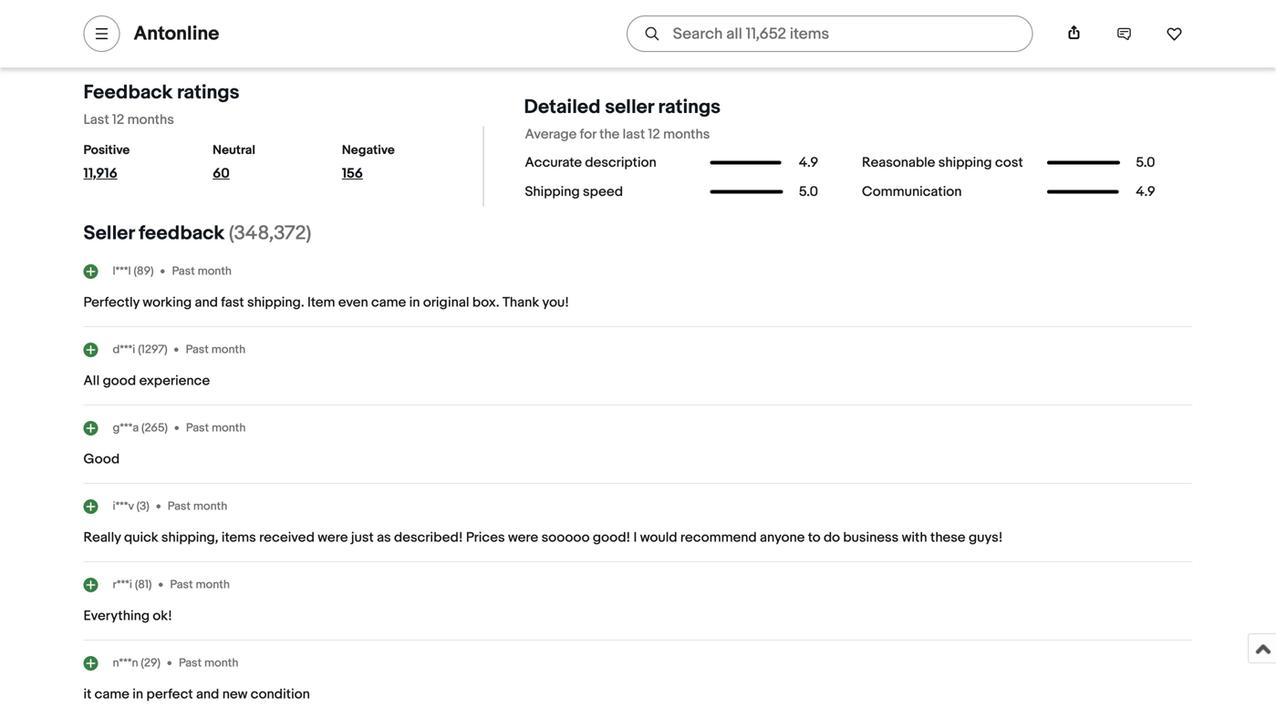 Task type: vqa. For each thing, say whether or not it's contained in the screenshot.
pay
no



Task type: describe. For each thing, give the bounding box(es) containing it.
reasonable
[[862, 155, 936, 171]]

shipping
[[939, 155, 992, 171]]

i***v (3)
[[113, 500, 149, 514]]

156 link
[[342, 166, 426, 189]]

everything ok!
[[83, 609, 172, 625]]

60 link
[[213, 166, 296, 189]]

2 were from the left
[[508, 530, 539, 547]]

month down the shipping,
[[196, 578, 230, 592]]

feedback
[[83, 81, 173, 104]]

1 were from the left
[[318, 530, 348, 547]]

these
[[931, 530, 966, 547]]

speed
[[583, 184, 623, 200]]

working
[[143, 295, 192, 311]]

0 vertical spatial and
[[195, 295, 218, 311]]

(29)
[[141, 657, 161, 671]]

sooooo
[[542, 530, 590, 547]]

feedback
[[139, 222, 225, 245]]

5.0 for shipping speed
[[799, 184, 818, 200]]

1 horizontal spatial months
[[663, 126, 710, 143]]

neutral 60
[[213, 143, 255, 182]]

really quick shipping, items received were just as described! prices were sooooo good! i would recommend anyone to do business with these guys!
[[83, 530, 1003, 547]]

negative
[[342, 143, 395, 158]]

seller
[[83, 222, 134, 245]]

to
[[808, 530, 821, 547]]

prices
[[466, 530, 505, 547]]

last
[[83, 112, 109, 128]]

11,916
[[83, 166, 117, 182]]

shipping speed
[[525, 184, 623, 200]]

seller feedback (348,372)
[[83, 222, 311, 245]]

perfectly working and fast shipping. item even came in original box. thank you!
[[83, 295, 569, 311]]

you!
[[542, 295, 569, 311]]

accurate
[[525, 155, 582, 171]]

it came in perfect and new condition
[[83, 687, 310, 703]]

1 horizontal spatial ratings
[[658, 95, 721, 119]]

neutral
[[213, 143, 255, 158]]

past month down the shipping,
[[170, 578, 230, 592]]

fast
[[221, 295, 244, 311]]

past month right (265) at left bottom
[[186, 421, 246, 435]]

r***i (81)
[[113, 578, 152, 592]]

past for perfectly working and fast shipping. item even came in original box. thank you!
[[172, 264, 195, 279]]

l***l
[[113, 264, 131, 279]]

with
[[902, 530, 928, 547]]

anyone
[[760, 530, 805, 547]]

(348,372)
[[229, 222, 311, 245]]

i
[[634, 530, 637, 547]]

cost
[[995, 155, 1023, 171]]

(1297)
[[138, 343, 168, 357]]

it
[[83, 687, 92, 703]]

shipping.
[[247, 295, 304, 311]]

thank
[[503, 295, 539, 311]]

(3)
[[136, 500, 149, 514]]

i***v
[[113, 500, 134, 514]]

last
[[623, 126, 645, 143]]

Search all 11,652 items field
[[627, 16, 1033, 52]]

new
[[222, 687, 248, 703]]

4.9 for communication
[[1136, 184, 1156, 200]]

positive
[[83, 143, 130, 158]]

month right (265) at left bottom
[[212, 421, 246, 435]]

4.9 for accurate description
[[799, 155, 819, 171]]

1 vertical spatial in
[[133, 687, 143, 703]]

1 horizontal spatial came
[[371, 295, 406, 311]]

past for everything ok!
[[170, 578, 193, 592]]

described!
[[394, 530, 463, 547]]

g***a (265)
[[113, 421, 168, 435]]

positive 11,916
[[83, 143, 130, 182]]

quick
[[124, 530, 158, 547]]

1 vertical spatial and
[[196, 687, 219, 703]]

experience
[[139, 373, 210, 390]]

do
[[824, 530, 840, 547]]

would
[[640, 530, 677, 547]]

even
[[338, 295, 368, 311]]

recommend
[[681, 530, 757, 547]]

0 vertical spatial in
[[409, 295, 420, 311]]

d***i
[[113, 343, 135, 357]]

the
[[600, 126, 620, 143]]

n***n
[[113, 657, 138, 671]]

perfect
[[146, 687, 193, 703]]

past for it came in perfect and new condition
[[179, 657, 202, 671]]



Task type: locate. For each thing, give the bounding box(es) containing it.
months
[[127, 112, 174, 128], [663, 126, 710, 143]]

past month up the shipping,
[[168, 500, 227, 514]]

communication
[[862, 184, 962, 200]]

past month for in
[[179, 657, 239, 671]]

12 right 'last'
[[648, 126, 660, 143]]

in left original
[[409, 295, 420, 311]]

0 vertical spatial came
[[371, 295, 406, 311]]

came right even
[[371, 295, 406, 311]]

antonline link
[[134, 22, 219, 46]]

1 horizontal spatial 4.9
[[1136, 184, 1156, 200]]

months right 'last'
[[663, 126, 710, 143]]

just
[[351, 530, 374, 547]]

item
[[307, 295, 335, 311]]

detailed
[[524, 95, 601, 119]]

as
[[377, 530, 391, 547]]

perfectly
[[83, 295, 140, 311]]

and
[[195, 295, 218, 311], [196, 687, 219, 703]]

past for all good experience
[[186, 343, 209, 357]]

0 horizontal spatial in
[[133, 687, 143, 703]]

guys!
[[969, 530, 1003, 547]]

in
[[409, 295, 420, 311], [133, 687, 143, 703]]

and left fast at the top of the page
[[195, 295, 218, 311]]

ratings up neutral
[[177, 81, 240, 104]]

months inside feedback ratings last 12 months
[[127, 112, 174, 128]]

5.0
[[1136, 155, 1156, 171], [799, 184, 818, 200]]

0 horizontal spatial came
[[95, 687, 129, 703]]

g***a
[[113, 421, 139, 435]]

past right (265) at left bottom
[[186, 421, 209, 435]]

11,916 link
[[83, 166, 167, 189]]

past month for shipping,
[[168, 500, 227, 514]]

average
[[525, 126, 577, 143]]

0 vertical spatial 4.9
[[799, 155, 819, 171]]

past for good
[[186, 421, 209, 435]]

0 horizontal spatial 5.0
[[799, 184, 818, 200]]

0 horizontal spatial 4.9
[[799, 155, 819, 171]]

months down feedback
[[127, 112, 174, 128]]

month up new
[[204, 657, 239, 671]]

feedback ratings last 12 months
[[83, 81, 240, 128]]

1 vertical spatial 5.0
[[799, 184, 818, 200]]

0 vertical spatial 5.0
[[1136, 155, 1156, 171]]

and left new
[[196, 687, 219, 703]]

save this seller antonline image
[[1167, 26, 1183, 42]]

antonline
[[134, 22, 219, 46]]

business
[[843, 530, 899, 547]]

r***i
[[113, 578, 132, 592]]

(89)
[[134, 264, 154, 279]]

all
[[83, 373, 100, 390]]

1 horizontal spatial in
[[409, 295, 420, 311]]

ratings inside feedback ratings last 12 months
[[177, 81, 240, 104]]

tab list
[[391, 14, 453, 47]]

for
[[580, 126, 596, 143]]

really
[[83, 530, 121, 547]]

past up the shipping,
[[168, 500, 191, 514]]

156
[[342, 166, 363, 182]]

past up experience
[[186, 343, 209, 357]]

month
[[198, 264, 232, 279], [211, 343, 246, 357], [212, 421, 246, 435], [193, 500, 227, 514], [196, 578, 230, 592], [204, 657, 239, 671]]

past month for experience
[[186, 343, 246, 357]]

were right prices
[[508, 530, 539, 547]]

60
[[213, 166, 230, 182]]

good!
[[593, 530, 631, 547]]

0 horizontal spatial were
[[318, 530, 348, 547]]

1 horizontal spatial 5.0
[[1136, 155, 1156, 171]]

month for shipping,
[[193, 500, 227, 514]]

n***n (29)
[[113, 657, 161, 671]]

month down fast at the top of the page
[[211, 343, 246, 357]]

past month down fast at the top of the page
[[186, 343, 246, 357]]

0 horizontal spatial 12
[[112, 112, 124, 128]]

month up fast at the top of the page
[[198, 264, 232, 279]]

condition
[[251, 687, 310, 703]]

1 vertical spatial 4.9
[[1136, 184, 1156, 200]]

0 horizontal spatial ratings
[[177, 81, 240, 104]]

past
[[172, 264, 195, 279], [186, 343, 209, 357], [186, 421, 209, 435], [168, 500, 191, 514], [170, 578, 193, 592], [179, 657, 202, 671]]

tab
[[391, 14, 453, 47]]

4.9
[[799, 155, 819, 171], [1136, 184, 1156, 200]]

past for really quick shipping, items received were just as described! prices were sooooo good! i would recommend anyone to do business with these guys!
[[168, 500, 191, 514]]

month up the shipping,
[[193, 500, 227, 514]]

accurate description
[[525, 155, 657, 171]]

were left just
[[318, 530, 348, 547]]

in down the n***n (29)
[[133, 687, 143, 703]]

past up working
[[172, 264, 195, 279]]

12 inside feedback ratings last 12 months
[[112, 112, 124, 128]]

average for the last 12 months
[[525, 126, 710, 143]]

past month up it came in perfect and new condition on the left of the page
[[179, 657, 239, 671]]

shipping
[[525, 184, 580, 200]]

12 right last
[[112, 112, 124, 128]]

ok!
[[153, 609, 172, 625]]

good
[[83, 452, 120, 468]]

negative 156
[[342, 143, 395, 182]]

received
[[259, 530, 315, 547]]

ratings right seller
[[658, 95, 721, 119]]

detailed seller ratings
[[524, 95, 721, 119]]

5.0 for reasonable shipping cost
[[1136, 155, 1156, 171]]

box.
[[472, 295, 500, 311]]

all good experience
[[83, 373, 210, 390]]

1 vertical spatial came
[[95, 687, 129, 703]]

past month down seller feedback (348,372)
[[172, 264, 232, 279]]

description
[[585, 155, 657, 171]]

items
[[222, 530, 256, 547]]

month for and
[[198, 264, 232, 279]]

past up it came in perfect and new condition on the left of the page
[[179, 657, 202, 671]]

(265)
[[141, 421, 168, 435]]

came
[[371, 295, 406, 311], [95, 687, 129, 703]]

past month for and
[[172, 264, 232, 279]]

shipping,
[[161, 530, 219, 547]]

month for in
[[204, 657, 239, 671]]

came right the it
[[95, 687, 129, 703]]

seller
[[605, 95, 654, 119]]

good
[[103, 373, 136, 390]]

everything
[[83, 609, 150, 625]]

original
[[423, 295, 469, 311]]

l***l (89)
[[113, 264, 154, 279]]

(81)
[[135, 578, 152, 592]]

1 horizontal spatial were
[[508, 530, 539, 547]]

d***i (1297)
[[113, 343, 168, 357]]

month for experience
[[211, 343, 246, 357]]

0 horizontal spatial months
[[127, 112, 174, 128]]

past up ok!
[[170, 578, 193, 592]]

1 horizontal spatial 12
[[648, 126, 660, 143]]



